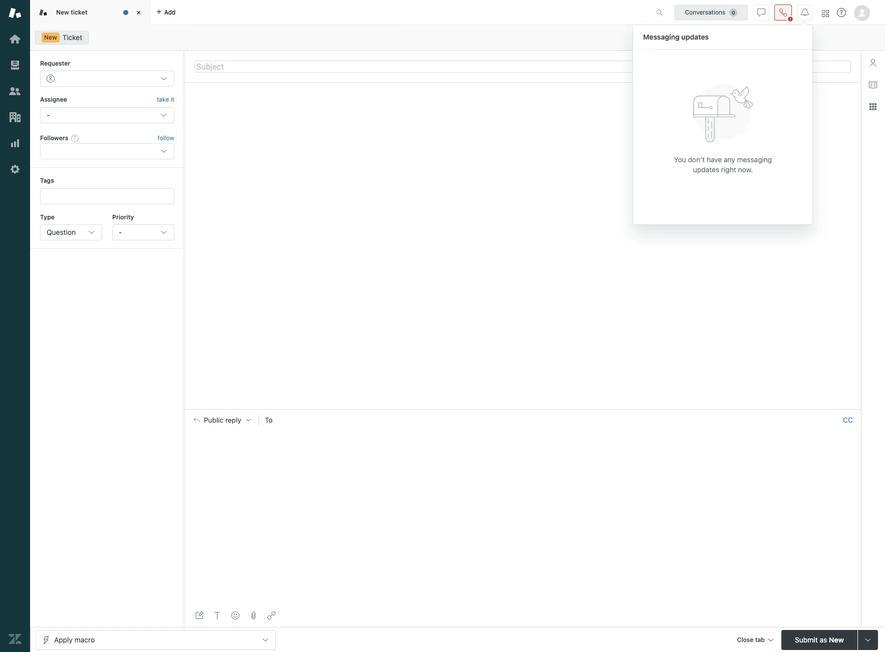 Task type: locate. For each thing, give the bounding box(es) containing it.
take it
[[157, 96, 174, 103]]

new inside tab
[[56, 8, 69, 16]]

0 vertical spatial updates
[[682, 32, 709, 41]]

updates down have
[[694, 165, 720, 174]]

add attachment image
[[250, 612, 258, 620]]

assignee element
[[40, 107, 174, 123]]

apply macro
[[54, 636, 95, 644]]

new left the ticket
[[44, 34, 57, 41]]

it
[[171, 96, 174, 103]]

submit as new
[[796, 636, 845, 644]]

zendesk support image
[[9, 7, 22, 20]]

close tab
[[738, 636, 765, 644]]

views image
[[9, 59, 22, 72]]

macro
[[75, 636, 95, 644]]

priority
[[112, 213, 134, 221]]

Followers field
[[48, 146, 153, 156]]

ticket
[[63, 33, 82, 42]]

new inside secondary element
[[44, 34, 57, 41]]

new left ticket
[[56, 8, 69, 16]]

- down priority
[[119, 228, 122, 237]]

updates down conversations
[[682, 32, 709, 41]]

public reply button
[[185, 410, 259, 431]]

1 vertical spatial updates
[[694, 165, 720, 174]]

0 horizontal spatial -
[[47, 111, 50, 119]]

take
[[157, 96, 169, 103]]

draft mode image
[[195, 612, 203, 620]]

add link (cmd k) image
[[268, 612, 276, 620]]

new right "as"
[[830, 636, 845, 644]]

format text image
[[214, 612, 222, 620]]

as
[[820, 636, 828, 644]]

0 vertical spatial new
[[56, 8, 69, 16]]

new
[[56, 8, 69, 16], [44, 34, 57, 41], [830, 636, 845, 644]]

1 vertical spatial -
[[119, 228, 122, 237]]

cc
[[844, 416, 854, 425]]

1 vertical spatial new
[[44, 34, 57, 41]]

-
[[47, 111, 50, 119], [119, 228, 122, 237]]

0 vertical spatial -
[[47, 111, 50, 119]]

messaging
[[644, 32, 680, 41]]

close
[[738, 636, 754, 644]]

menu containing messaging updates
[[633, 24, 814, 226]]

1 horizontal spatial -
[[119, 228, 122, 237]]

menu
[[633, 24, 814, 226]]

updates
[[682, 32, 709, 41], [694, 165, 720, 174]]

type
[[40, 213, 55, 221]]

minimize composer image
[[519, 406, 527, 414]]

- for assignee element
[[47, 111, 50, 119]]

main element
[[0, 0, 30, 653]]

- inside popup button
[[119, 228, 122, 237]]

follow
[[158, 134, 174, 142]]

get help image
[[838, 8, 847, 17]]

apply
[[54, 636, 73, 644]]

notifications image
[[801, 8, 810, 16]]

requester element
[[40, 71, 174, 87]]

- inside assignee element
[[47, 111, 50, 119]]

- down assignee
[[47, 111, 50, 119]]

question button
[[40, 225, 102, 241]]

tab
[[756, 636, 765, 644]]

button displays agent's chat status as invisible. image
[[758, 8, 766, 16]]



Task type: vqa. For each thing, say whether or not it's contained in the screenshot.
Subject Line #5's Line
no



Task type: describe. For each thing, give the bounding box(es) containing it.
assignee
[[40, 96, 67, 103]]

add button
[[150, 0, 182, 25]]

take it button
[[157, 95, 174, 105]]

conversations button
[[675, 4, 749, 20]]

followers element
[[40, 143, 174, 159]]

close tab button
[[733, 630, 778, 652]]

new for new
[[44, 34, 57, 41]]

followers
[[40, 134, 68, 142]]

tabs tab list
[[30, 0, 646, 25]]

to
[[265, 416, 273, 425]]

question
[[47, 228, 76, 237]]

follow button
[[158, 134, 174, 143]]

messaging updates
[[644, 32, 709, 41]]

cc button
[[844, 416, 854, 425]]

info on adding followers image
[[71, 134, 79, 142]]

close image
[[134, 8, 144, 18]]

have
[[707, 155, 722, 164]]

you
[[675, 155, 687, 164]]

reply
[[226, 417, 241, 425]]

reporting image
[[9, 137, 22, 150]]

Subject field
[[194, 60, 852, 72]]

- for - popup button
[[119, 228, 122, 237]]

conversations
[[686, 8, 726, 16]]

zendesk image
[[9, 633, 22, 646]]

organizations image
[[9, 111, 22, 124]]

ticket
[[71, 8, 87, 16]]

add
[[164, 8, 176, 16]]

insert emojis image
[[232, 612, 240, 620]]

new ticket
[[56, 8, 87, 16]]

2 vertical spatial new
[[830, 636, 845, 644]]

apps image
[[870, 103, 878, 111]]

- button
[[112, 225, 174, 241]]

updates inside you don't have any messaging updates right now.
[[694, 165, 720, 174]]

zendesk products image
[[823, 10, 830, 17]]

submit
[[796, 636, 818, 644]]

new for new ticket
[[56, 8, 69, 16]]

displays possible ticket submission types image
[[865, 636, 873, 644]]

right
[[722, 165, 737, 174]]

secondary element
[[30, 28, 886, 48]]

knowledge image
[[870, 81, 878, 89]]

messaging
[[738, 155, 773, 164]]

any
[[724, 155, 736, 164]]

get started image
[[9, 33, 22, 46]]

public
[[204, 417, 224, 425]]

customers image
[[9, 85, 22, 98]]

customer context image
[[870, 59, 878, 67]]

admin image
[[9, 163, 22, 176]]

public reply
[[204, 417, 241, 425]]

now.
[[739, 165, 753, 174]]

requester
[[40, 60, 70, 67]]

don't
[[688, 155, 705, 164]]

new ticket tab
[[30, 0, 150, 25]]

you don't have any messaging updates right now.
[[675, 155, 773, 174]]

tags
[[40, 177, 54, 185]]



